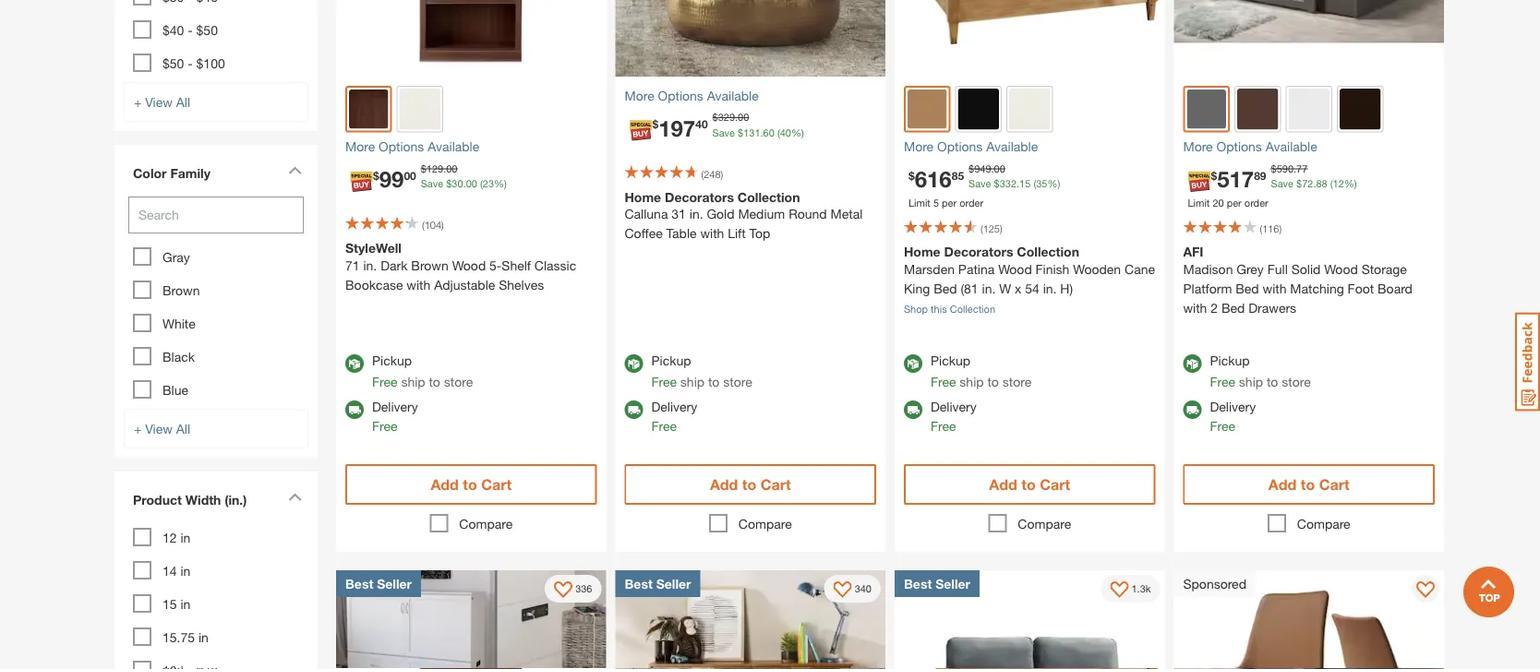 Task type: locate. For each thing, give the bounding box(es) containing it.
0 horizontal spatial best seller
[[345, 576, 412, 591]]

1 seller from the left
[[377, 576, 412, 591]]

seller for 1.3k
[[936, 576, 971, 591]]

home inside home decorators collection marsden patina wood finish wooden cane king bed (81 in. w x 54 in. h) shop this collection
[[904, 244, 941, 259]]

1 add from the left
[[431, 476, 459, 494]]

ship for 197
[[680, 374, 705, 389]]

in
[[180, 530, 191, 545], [180, 563, 191, 579], [180, 597, 191, 612], [198, 630, 209, 645]]

0 horizontal spatial wood
[[452, 258, 486, 273]]

1 vertical spatial all
[[176, 421, 190, 436]]

- right $40
[[188, 22, 193, 37]]

1 horizontal spatial brown
[[411, 258, 449, 273]]

1 limit from the left
[[909, 197, 931, 209]]

0 vertical spatial caret icon image
[[288, 166, 302, 175]]

1 pickup from the left
[[372, 353, 412, 368]]

1 horizontal spatial collection
[[950, 303, 996, 315]]

wood inside afi madison grey full solid wood storage platform bed with matching foot board with 2 bed drawers
[[1324, 261, 1358, 277]]

in. right 31
[[690, 206, 703, 222]]

options up 85
[[937, 139, 983, 154]]

marsden patina wood finish wooden cane king bed (81 in. w x 54 in. h) image
[[895, 0, 1165, 77]]

seller for 336
[[377, 576, 412, 591]]

grey image
[[1187, 90, 1226, 129]]

3 best seller from the left
[[904, 576, 971, 591]]

40 right "60"
[[780, 127, 791, 139]]

save inside $ 329 . 00 save $ 131 . 60 ( 40 %)
[[713, 127, 735, 139]]

1 per from the left
[[942, 197, 957, 209]]

caret icon image inside product width (in.) link
[[288, 493, 302, 501]]

129
[[427, 163, 443, 175]]

- for $50
[[188, 55, 193, 71]]

view down blue 'link'
[[145, 421, 173, 436]]

1 vertical spatial + view all link
[[124, 409, 308, 449]]

compare
[[459, 516, 513, 531], [739, 516, 792, 531], [1018, 516, 1071, 531], [1297, 516, 1351, 531]]

home for home decorators collection calluna 31 in. gold medium round metal coffee table with lift top
[[625, 189, 661, 205]]

bed right 2 at the top right of page
[[1222, 300, 1245, 315]]

2 best from the left
[[625, 576, 653, 591]]

1 horizontal spatial display image
[[1110, 582, 1129, 600]]

3 display image from the left
[[1417, 582, 1435, 600]]

options up the $ 99 00
[[379, 139, 424, 154]]

0 vertical spatial +
[[134, 94, 142, 109]]

caret icon image inside 'color family' link
[[288, 166, 302, 175]]

0 vertical spatial + view all
[[134, 94, 190, 109]]

1 horizontal spatial best seller
[[625, 576, 691, 591]]

0 vertical spatial view
[[145, 94, 173, 109]]

) for 197
[[721, 168, 723, 180]]

in up '14 in'
[[180, 530, 191, 545]]

2 pickup free ship to store from the left
[[652, 353, 752, 389]]

wood up adjustable
[[452, 258, 486, 273]]

pickup free ship to store for 99
[[372, 353, 473, 389]]

white link
[[163, 316, 196, 331]]

$50 up $100
[[196, 22, 218, 37]]

available shipping image
[[345, 401, 364, 419], [1183, 401, 1202, 419]]

more options available link down ivory image
[[904, 137, 1156, 157]]

bed inside home decorators collection marsden patina wood finish wooden cane king bed (81 in. w x 54 in. h) shop this collection
[[934, 281, 957, 296]]

Search text field
[[128, 197, 304, 234]]

add to cart button
[[345, 465, 597, 505], [625, 465, 876, 505], [904, 465, 1156, 505], [1183, 465, 1435, 505]]

1 available for pickup image from the left
[[345, 355, 364, 373]]

15 down 14
[[163, 597, 177, 612]]

$50 - $100 link
[[163, 55, 225, 71]]

2 horizontal spatial display image
[[1417, 582, 1435, 600]]

1 vertical spatial + view all
[[134, 421, 190, 436]]

15 in link
[[163, 597, 191, 612]]

this
[[931, 303, 947, 315]]

wood
[[452, 258, 486, 273], [998, 261, 1032, 277], [1324, 261, 1358, 277]]

1 horizontal spatial best
[[625, 576, 653, 591]]

caret icon image up the search text box
[[288, 166, 302, 175]]

2 order from the left
[[1245, 197, 1269, 209]]

1 compare from the left
[[459, 516, 513, 531]]

+ up product
[[134, 421, 142, 436]]

4 delivery free from the left
[[1210, 399, 1256, 434]]

save down 949
[[969, 178, 991, 190]]

1 horizontal spatial available shipping image
[[1183, 401, 1202, 419]]

options up '$ 517 89'
[[1217, 139, 1262, 154]]

00 right 949
[[994, 163, 1006, 175]]

metal
[[831, 206, 863, 222]]

more options available link up $ 329 . 00 save $ 131 . 60 ( 40 %)
[[625, 86, 876, 105]]

cane
[[1125, 261, 1155, 277]]

display image inside 1.3k dropdown button
[[1110, 582, 1129, 600]]

%) inside $ 129 . 00 save $ 30 . 00 ( 23 %)
[[494, 178, 507, 190]]

2 compare from the left
[[739, 516, 792, 531]]

( inside $ 329 . 00 save $ 131 . 60 ( 40 %)
[[777, 127, 780, 139]]

all down blue 'link'
[[176, 421, 190, 436]]

72
[[1302, 178, 1314, 190]]

platform
[[1183, 281, 1232, 296]]

0 vertical spatial all
[[176, 94, 190, 109]]

add for 197
[[710, 476, 738, 494]]

more for 949
[[904, 139, 934, 154]]

14
[[163, 563, 177, 579]]

add to cart button for 99
[[345, 465, 597, 505]]

1 - from the top
[[188, 22, 193, 37]]

1 add to cart button from the left
[[345, 465, 597, 505]]

0 vertical spatial collection
[[738, 189, 800, 205]]

store for 517
[[1282, 374, 1311, 389]]

more options available link up 77
[[1183, 137, 1435, 157]]

3 best from the left
[[904, 576, 932, 591]]

limit inside $ 590 . 77 save $ 72 . 88 ( 12 %) limit 20 per order
[[1188, 197, 1210, 209]]

1 vertical spatial collection
[[1017, 244, 1080, 259]]

12 right 88
[[1333, 178, 1344, 190]]

2 - from the top
[[188, 55, 193, 71]]

per right 5 at the top right of page
[[942, 197, 957, 209]]

15 left the 35
[[1020, 178, 1031, 190]]

.
[[735, 111, 738, 123], [761, 127, 763, 139], [443, 163, 446, 175], [991, 163, 994, 175], [1294, 163, 1297, 175], [463, 178, 466, 190], [1017, 178, 1020, 190], [1314, 178, 1316, 190]]

$ 590 . 77 save $ 72 . 88 ( 12 %) limit 20 per order
[[1188, 163, 1357, 209]]

15.75 in
[[163, 630, 209, 645]]

2 ship from the left
[[680, 374, 705, 389]]

pickup free ship to store for 517
[[1210, 353, 1311, 389]]

15.75 in link
[[163, 630, 209, 645]]

340
[[855, 583, 872, 595]]

pickup free ship to store
[[372, 353, 473, 389], [652, 353, 752, 389], [931, 353, 1032, 389], [1210, 353, 1311, 389]]

0 horizontal spatial order
[[960, 197, 984, 209]]

1 horizontal spatial seller
[[656, 576, 691, 591]]

per inside $ 616 85 $ 949 . 00 save $ 332 . 15 ( 35 %) limit 5 per order
[[942, 197, 957, 209]]

) up gold
[[721, 168, 723, 180]]

0 vertical spatial decorators
[[665, 189, 734, 205]]

1 vertical spatial view
[[145, 421, 173, 436]]

1 horizontal spatial order
[[1245, 197, 1269, 209]]

more down brown image
[[345, 139, 375, 154]]

00 inside $ 616 85 $ 949 . 00 save $ 332 . 15 ( 35 %) limit 5 per order
[[994, 163, 1006, 175]]

0 vertical spatial 15
[[1020, 178, 1031, 190]]

available shipping image for ( 248 )
[[625, 401, 643, 419]]

more down grey image
[[1183, 139, 1213, 154]]

with down dark
[[407, 277, 431, 292]]

per
[[942, 197, 957, 209], [1227, 197, 1242, 209]]

free for second available for pickup image from the right
[[931, 374, 956, 389]]

$ 99 00
[[373, 166, 416, 192]]

all down $50 - $100
[[176, 94, 190, 109]]

sloane 6-drawer caramel mid-century modern solid wood dresser image
[[615, 571, 886, 670]]

more options available up the 129
[[345, 139, 479, 154]]

black image
[[958, 89, 999, 130]]

) up full
[[1279, 223, 1282, 235]]

delivery free for 99
[[372, 399, 418, 434]]

1 add to cart from the left
[[431, 476, 512, 494]]

available up the 129
[[428, 139, 479, 154]]

1 horizontal spatial wood
[[998, 261, 1032, 277]]

2 best seller from the left
[[625, 576, 691, 591]]

2 view from the top
[[145, 421, 173, 436]]

+
[[134, 94, 142, 109], [134, 421, 142, 436]]

2 horizontal spatial collection
[[1017, 244, 1080, 259]]

in right 15.75
[[198, 630, 209, 645]]

in right 14
[[180, 563, 191, 579]]

view
[[145, 94, 173, 109], [145, 421, 173, 436]]

wood for 517
[[1324, 261, 1358, 277]]

home decorators collection marsden patina wood finish wooden cane king bed (81 in. w x 54 in. h) shop this collection
[[904, 244, 1155, 315]]

2 horizontal spatial best
[[904, 576, 932, 591]]

add to cart for 197
[[710, 476, 791, 494]]

2 delivery free from the left
[[652, 399, 697, 434]]

brown right dark
[[411, 258, 449, 273]]

store for 99
[[444, 374, 473, 389]]

home up marsden
[[904, 244, 941, 259]]

collection up medium
[[738, 189, 800, 205]]

3 seller from the left
[[936, 576, 971, 591]]

1 caret icon image from the top
[[288, 166, 302, 175]]

1 delivery from the left
[[372, 399, 418, 414]]

product width (in.)
[[133, 492, 247, 507]]

wood up x
[[998, 261, 1032, 277]]

save inside $ 590 . 77 save $ 72 . 88 ( 12 %) limit 20 per order
[[1271, 178, 1294, 190]]

decorators inside home decorators collection calluna 31 in. gold medium round metal coffee table with lift top
[[665, 189, 734, 205]]

available shipping image for 99
[[345, 401, 364, 419]]

1 vertical spatial 15
[[163, 597, 177, 612]]

available up 949
[[986, 139, 1038, 154]]

home
[[625, 189, 661, 205], [904, 244, 941, 259]]

1 delivery free from the left
[[372, 399, 418, 434]]

1 available shipping image from the left
[[625, 401, 643, 419]]

free for 517's available for pickup image
[[1210, 374, 1236, 389]]

0 horizontal spatial 40
[[696, 118, 708, 131]]

display image
[[834, 582, 852, 600]]

afi madison grey full solid wood storage platform bed with matching foot board with 2 bed drawers
[[1183, 244, 1413, 315]]

4 add from the left
[[1269, 476, 1297, 494]]

23
[[483, 178, 494, 190]]

save down the 129
[[421, 178, 443, 190]]

1 vertical spatial home
[[904, 244, 941, 259]]

00 inside $ 329 . 00 save $ 131 . 60 ( 40 %)
[[738, 111, 749, 123]]

caret icon image right (in.)
[[288, 493, 302, 501]]

available shipping image
[[625, 401, 643, 419], [904, 401, 923, 419]]

save for $ 329 . 00 save $ 131 . 60 ( 40 %)
[[713, 127, 735, 139]]

with down gold
[[700, 226, 724, 241]]

3 add to cart button from the left
[[904, 465, 1156, 505]]

1 horizontal spatial per
[[1227, 197, 1242, 209]]

3 compare from the left
[[1018, 516, 1071, 531]]

shelves
[[499, 277, 544, 292]]

save inside $ 129 . 00 save $ 30 . 00 ( 23 %)
[[421, 178, 443, 190]]

15
[[1020, 178, 1031, 190], [163, 597, 177, 612]]

3 delivery from the left
[[931, 399, 977, 414]]

in up 15.75 in
[[180, 597, 191, 612]]

1 vertical spatial brown
[[163, 283, 200, 298]]

limit left 5 at the top right of page
[[909, 197, 931, 209]]

free for available for pickup image corresponding to 197
[[652, 374, 677, 389]]

%) right 30
[[494, 178, 507, 190]]

40
[[696, 118, 708, 131], [780, 127, 791, 139]]

0 vertical spatial home
[[625, 189, 661, 205]]

1 horizontal spatial 15
[[1020, 178, 1031, 190]]

display image inside 336 dropdown button
[[554, 582, 573, 600]]

0 horizontal spatial display image
[[554, 582, 573, 600]]

1 horizontal spatial 40
[[780, 127, 791, 139]]

0 vertical spatial 12
[[1333, 178, 1344, 190]]

wood inside stylewell 71 in. dark brown wood 5-shelf classic bookcase with adjustable shelves
[[452, 258, 486, 273]]

wood inside home decorators collection marsden patina wood finish wooden cane king bed (81 in. w x 54 in. h) shop this collection
[[998, 261, 1032, 277]]

12 up 14
[[163, 530, 177, 545]]

add to cart
[[431, 476, 512, 494], [710, 476, 791, 494], [989, 476, 1070, 494], [1269, 476, 1350, 494]]

%) right 88
[[1344, 178, 1357, 190]]

available for pickup image
[[345, 355, 364, 373], [625, 355, 643, 373], [904, 355, 923, 373], [1183, 355, 1202, 373]]

2 horizontal spatial seller
[[936, 576, 971, 591]]

00
[[738, 111, 749, 123], [446, 163, 458, 175], [994, 163, 1006, 175], [404, 169, 416, 182], [466, 178, 477, 190]]

more options available link for 949
[[904, 137, 1156, 157]]

4 store from the left
[[1282, 374, 1311, 389]]

0 horizontal spatial limit
[[909, 197, 931, 209]]

madison
[[1183, 261, 1233, 277]]

2 + from the top
[[134, 421, 142, 436]]

329
[[718, 111, 735, 123]]

15 in
[[163, 597, 191, 612]]

save inside $ 616 85 $ 949 . 00 save $ 332 . 15 ( 35 %) limit 5 per order
[[969, 178, 991, 190]]

2 horizontal spatial wood
[[1324, 261, 1358, 277]]

4 pickup from the left
[[1210, 353, 1250, 368]]

4 delivery from the left
[[1210, 399, 1256, 414]]

save down 590
[[1271, 178, 1294, 190]]

1 vertical spatial +
[[134, 421, 142, 436]]

1 pickup free ship to store from the left
[[372, 353, 473, 389]]

board
[[1378, 281, 1413, 296]]

+ view all link down $100
[[124, 82, 308, 122]]

pickup for 197
[[652, 353, 691, 368]]

2 add to cart button from the left
[[625, 465, 876, 505]]

in. left w
[[982, 281, 996, 296]]

2 seller from the left
[[656, 576, 691, 591]]

home for home decorators collection marsden patina wood finish wooden cane king bed (81 in. w x 54 in. h) shop this collection
[[904, 244, 941, 259]]

decorators inside home decorators collection marsden patina wood finish wooden cane king bed (81 in. w x 54 in. h) shop this collection
[[944, 244, 1013, 259]]

2 + view all link from the top
[[124, 409, 308, 449]]

4 cart from the left
[[1319, 476, 1350, 494]]

1 horizontal spatial 12
[[1333, 178, 1344, 190]]

0 vertical spatial brown
[[411, 258, 449, 273]]

2 add from the left
[[710, 476, 738, 494]]

%) inside $ 329 . 00 save $ 131 . 60 ( 40 %)
[[791, 127, 804, 139]]

gray link
[[163, 249, 190, 265]]

1 vertical spatial 12
[[163, 530, 177, 545]]

3 ship from the left
[[960, 374, 984, 389]]

3 available for pickup image from the left
[[904, 355, 923, 373]]

0 horizontal spatial best
[[345, 576, 373, 591]]

1 cart from the left
[[481, 476, 512, 494]]

+ view all down $50 - $100
[[134, 94, 190, 109]]

limit left 20
[[1188, 197, 1210, 209]]

2 per from the left
[[1227, 197, 1242, 209]]

add
[[431, 476, 459, 494], [710, 476, 738, 494], [989, 476, 1018, 494], [1269, 476, 1297, 494]]

%)
[[791, 127, 804, 139], [494, 178, 507, 190], [1048, 178, 1060, 190], [1344, 178, 1357, 190]]

00 right 329
[[738, 111, 749, 123]]

2 store from the left
[[723, 374, 752, 389]]

0 horizontal spatial brown
[[163, 283, 200, 298]]

4 add to cart from the left
[[1269, 476, 1350, 494]]

5-
[[490, 258, 502, 273]]

best seller for 1.3k
[[904, 576, 971, 591]]

available for 949
[[986, 139, 1038, 154]]

store for 197
[[723, 374, 752, 389]]

%) right 332
[[1048, 178, 1060, 190]]

3 delivery free from the left
[[931, 399, 977, 434]]

$ inside '$ 517 89'
[[1211, 169, 1217, 182]]

with inside stylewell 71 in. dark brown wood 5-shelf classic bookcase with adjustable shelves
[[407, 277, 431, 292]]

per right 20
[[1227, 197, 1242, 209]]

2 available shipping image from the left
[[1183, 401, 1202, 419]]

125
[[983, 223, 1000, 235]]

collection for medium
[[738, 189, 800, 205]]

-
[[188, 22, 193, 37], [188, 55, 193, 71]]

collection inside home decorators collection calluna 31 in. gold medium round metal coffee table with lift top
[[738, 189, 800, 205]]

home inside home decorators collection calluna 31 in. gold medium round metal coffee table with lift top
[[625, 189, 661, 205]]

2 available shipping image from the left
[[904, 401, 923, 419]]

bed up shop this collection link
[[934, 281, 957, 296]]

0 horizontal spatial 15
[[163, 597, 177, 612]]

1 horizontal spatial available shipping image
[[904, 401, 923, 419]]

1 vertical spatial -
[[188, 55, 193, 71]]

1 vertical spatial decorators
[[944, 244, 1013, 259]]

1 horizontal spatial home
[[904, 244, 941, 259]]

2 horizontal spatial best seller
[[904, 576, 971, 591]]

0 vertical spatial + view all link
[[124, 82, 308, 122]]

solid
[[1292, 261, 1321, 277]]

limit
[[909, 197, 931, 209], [1188, 197, 1210, 209]]

2 available for pickup image from the left
[[625, 355, 643, 373]]

+ view all link
[[124, 82, 308, 122], [124, 409, 308, 449]]

%) right "60"
[[791, 127, 804, 139]]

gray
[[163, 249, 190, 265]]

h)
[[1060, 281, 1073, 296]]

+ view all link down blue 'link'
[[124, 409, 308, 449]]

order down 89
[[1245, 197, 1269, 209]]

0 vertical spatial -
[[188, 22, 193, 37]]

caret icon image
[[288, 166, 302, 175], [288, 493, 302, 501]]

in.
[[690, 206, 703, 222], [363, 258, 377, 273], [982, 281, 996, 296], [1043, 281, 1057, 296]]

brown faux leather upholstered modern style dining chair with carbon steel legs (set of 2) image
[[1174, 571, 1444, 670]]

%) for $ 129 . 00 save $ 30 . 00 ( 23 %)
[[494, 178, 507, 190]]

+ up color
[[134, 94, 142, 109]]

1 best from the left
[[345, 576, 373, 591]]

( inside $ 590 . 77 save $ 72 . 88 ( 12 %) limit 20 per order
[[1331, 178, 1333, 190]]

0 horizontal spatial home
[[625, 189, 661, 205]]

save for $ 129 . 00 save $ 30 . 00 ( 23 %)
[[421, 178, 443, 190]]

1 vertical spatial $50
[[163, 55, 184, 71]]

0 horizontal spatial collection
[[738, 189, 800, 205]]

collection up finish
[[1017, 244, 1080, 259]]

brown up white
[[163, 283, 200, 298]]

949
[[974, 163, 991, 175]]

decorators down 248
[[665, 189, 734, 205]]

1 ship from the left
[[401, 374, 425, 389]]

decorators for wood
[[944, 244, 1013, 259]]

all
[[176, 94, 190, 109], [176, 421, 190, 436]]

517
[[1217, 166, 1254, 192]]

) up stylewell 71 in. dark brown wood 5-shelf classic bookcase with adjustable shelves
[[441, 219, 444, 231]]

delivery for 197
[[652, 399, 697, 414]]

+ view all down blue 'link'
[[134, 421, 190, 436]]

add to cart button for 517
[[1183, 465, 1435, 505]]

available shipping image for 517
[[1183, 401, 1202, 419]]

wood for 99
[[452, 258, 486, 273]]

more options available link up $ 129 . 00 save $ 30 . 00 ( 23 %)
[[345, 137, 597, 157]]

home up calluna
[[625, 189, 661, 205]]

more options available link for 129
[[345, 137, 597, 157]]

view down $50 - $100
[[145, 94, 173, 109]]

4 pickup free ship to store from the left
[[1210, 353, 1311, 389]]

%) inside $ 590 . 77 save $ 72 . 88 ( 12 %) limit 20 per order
[[1344, 178, 1357, 190]]

1 + view all from the top
[[134, 94, 190, 109]]

- left $100
[[188, 55, 193, 71]]

1 store from the left
[[444, 374, 473, 389]]

more options available up 89
[[1183, 139, 1318, 154]]

decorators up patina
[[944, 244, 1013, 259]]

0 horizontal spatial decorators
[[665, 189, 734, 205]]

shelf
[[502, 258, 531, 273]]

ship for 517
[[1239, 374, 1263, 389]]

order down 85
[[960, 197, 984, 209]]

2 display image from the left
[[1110, 582, 1129, 600]]

4 available for pickup image from the left
[[1183, 355, 1202, 373]]

white
[[163, 316, 196, 331]]

85
[[952, 169, 964, 182]]

1 vertical spatial caret icon image
[[288, 493, 302, 501]]

compare for 99
[[459, 516, 513, 531]]

in. down stylewell
[[363, 258, 377, 273]]

lift
[[728, 226, 746, 241]]

1 display image from the left
[[554, 582, 573, 600]]

save down 329
[[713, 127, 735, 139]]

2 caret icon image from the top
[[288, 493, 302, 501]]

$
[[713, 111, 718, 123], [652, 118, 659, 131], [738, 127, 744, 139], [421, 163, 427, 175], [969, 163, 974, 175], [1271, 163, 1277, 175], [373, 169, 379, 182], [909, 169, 915, 182], [1211, 169, 1217, 182], [446, 178, 452, 190], [994, 178, 1000, 190], [1297, 178, 1302, 190]]

pickup for 99
[[372, 353, 412, 368]]

2 pickup from the left
[[652, 353, 691, 368]]

71 in. dark brown wood 5-shelf classic bookcase with adjustable shelves image
[[336, 0, 606, 77]]

more for 590
[[1183, 139, 1213, 154]]

order inside $ 616 85 $ 949 . 00 save $ 332 . 15 ( 35 %) limit 5 per order
[[960, 197, 984, 209]]

w
[[999, 281, 1011, 296]]

display image
[[554, 582, 573, 600], [1110, 582, 1129, 600], [1417, 582, 1435, 600]]

1 + from the top
[[134, 94, 142, 109]]

12 inside $ 590 . 77 save $ 72 . 88 ( 12 %) limit 20 per order
[[1333, 178, 1344, 190]]

$50 down $40
[[163, 55, 184, 71]]

1 view from the top
[[145, 94, 173, 109]]

0 horizontal spatial per
[[942, 197, 957, 209]]

4 ship from the left
[[1239, 374, 1263, 389]]

1 horizontal spatial $50
[[196, 22, 218, 37]]

4 compare from the left
[[1297, 516, 1351, 531]]

pickup
[[372, 353, 412, 368], [652, 353, 691, 368], [931, 353, 971, 368], [1210, 353, 1250, 368]]

0 horizontal spatial seller
[[377, 576, 412, 591]]

3 store from the left
[[1003, 374, 1032, 389]]

2 delivery from the left
[[652, 399, 697, 414]]

more options available up 949
[[904, 139, 1038, 154]]

$40 - $50
[[163, 22, 218, 37]]

1 + view all link from the top
[[124, 82, 308, 122]]

in for 12 in
[[180, 530, 191, 545]]

with
[[700, 226, 724, 241], [407, 277, 431, 292], [1263, 281, 1287, 296], [1183, 300, 1207, 315]]

with inside home decorators collection calluna 31 in. gold medium round metal coffee table with lift top
[[700, 226, 724, 241]]

$ inside the $ 99 00
[[373, 169, 379, 182]]

1 horizontal spatial limit
[[1188, 197, 1210, 209]]

14 in
[[163, 563, 191, 579]]

wood up foot
[[1324, 261, 1358, 277]]

1 order from the left
[[960, 197, 984, 209]]

espresso image
[[1340, 89, 1381, 130]]

more up "$ 197 40"
[[625, 88, 654, 103]]

40 left 329
[[696, 118, 708, 131]]

blue
[[163, 382, 188, 398]]

40 inside $ 329 . 00 save $ 131 . 60 ( 40 %)
[[780, 127, 791, 139]]

%) for $ 329 . 00 save $ 131 . 60 ( 40 %)
[[791, 127, 804, 139]]

dark
[[381, 258, 408, 273]]

in for 15 in
[[180, 597, 191, 612]]

2 add to cart from the left
[[710, 476, 791, 494]]

1 horizontal spatial decorators
[[944, 244, 1013, 259]]

more up 616
[[904, 139, 934, 154]]

brown
[[411, 258, 449, 273], [163, 283, 200, 298]]

madison grey full solid wood storage platform bed with matching foot board with 2 bed drawers image
[[1174, 0, 1444, 77]]

best
[[345, 576, 373, 591], [625, 576, 653, 591], [904, 576, 932, 591]]

0 horizontal spatial available shipping image
[[625, 401, 643, 419]]

decorators for in.
[[665, 189, 734, 205]]

available up 590
[[1266, 139, 1318, 154]]

00 left the 129
[[404, 169, 416, 182]]

4 add to cart button from the left
[[1183, 465, 1435, 505]]

collection down (81
[[950, 303, 996, 315]]

1 best seller from the left
[[345, 576, 412, 591]]

2 vertical spatial collection
[[950, 303, 996, 315]]

2 cart from the left
[[761, 476, 791, 494]]

1 available shipping image from the left
[[345, 401, 364, 419]]

2 limit from the left
[[1188, 197, 1210, 209]]

add for 99
[[431, 476, 459, 494]]

available for pickup image for 197
[[625, 355, 643, 373]]

0 horizontal spatial available shipping image
[[345, 401, 364, 419]]



Task type: vqa. For each thing, say whether or not it's contained in the screenshot.
the $ 329 . 00 Save $ 131 . 60 ( 40 %)
yes



Task type: describe. For each thing, give the bounding box(es) containing it.
calluna
[[625, 206, 668, 222]]

options for 129
[[379, 139, 424, 154]]

options for 590
[[1217, 139, 1262, 154]]

sponsored
[[1183, 576, 1247, 591]]

15 inside $ 616 85 $ 949 . 00 save $ 332 . 15 ( 35 %) limit 5 per order
[[1020, 178, 1031, 190]]

black link
[[163, 349, 195, 364]]

3 cart from the left
[[1040, 476, 1070, 494]]

( 125 )
[[981, 223, 1003, 235]]

x
[[1015, 281, 1022, 296]]

pickup free ship to store for 197
[[652, 353, 752, 389]]

35
[[1036, 178, 1048, 190]]

coffee
[[625, 226, 663, 241]]

3 add from the left
[[989, 476, 1018, 494]]

order inside $ 590 . 77 save $ 72 . 88 ( 12 %) limit 20 per order
[[1245, 197, 1269, 209]]

delivery free for 197
[[652, 399, 697, 434]]

shop this collection link
[[904, 303, 996, 315]]

available shipping image for ( 125 )
[[904, 401, 923, 419]]

2
[[1211, 300, 1218, 315]]

free for available shipping icon corresponding to ( 248 )
[[652, 418, 677, 434]]

available for pickup image for 99
[[345, 355, 364, 373]]

compare for 197
[[739, 516, 792, 531]]

available for 590
[[1266, 139, 1318, 154]]

off white image
[[399, 89, 440, 130]]

more options available link for 590
[[1183, 137, 1435, 157]]

foot
[[1348, 281, 1374, 296]]

product
[[133, 492, 182, 507]]

30
[[452, 178, 463, 190]]

more options available up "$ 197 40"
[[625, 88, 759, 103]]

%) inside $ 616 85 $ 949 . 00 save $ 332 . 15 ( 35 %) limit 5 per order
[[1048, 178, 1060, 190]]

with left 2 at the top right of page
[[1183, 300, 1207, 315]]

cart for 517
[[1319, 476, 1350, 494]]

finish
[[1036, 261, 1070, 277]]

bookcase
[[345, 277, 403, 292]]

$ 517 89
[[1211, 166, 1267, 192]]

0 horizontal spatial $50
[[163, 55, 184, 71]]

medium
[[738, 206, 785, 222]]

options up "$ 197 40"
[[658, 88, 704, 103]]

delivery for 517
[[1210, 399, 1256, 414]]

$ 129 . 00 save $ 30 . 00 ( 23 %)
[[421, 163, 507, 190]]

available up 329
[[707, 88, 759, 103]]

340 button
[[824, 575, 881, 603]]

add to cart for 99
[[431, 476, 512, 494]]

limit inside $ 616 85 $ 949 . 00 save $ 332 . 15 ( 35 %) limit 5 per order
[[909, 197, 931, 209]]

with up drawers
[[1263, 281, 1287, 296]]

best for 1.3k
[[904, 576, 932, 591]]

3 pickup free ship to store from the left
[[931, 353, 1032, 389]]

full
[[1268, 261, 1288, 277]]

more options available for 949
[[904, 139, 1038, 154]]

in. inside home decorators collection calluna 31 in. gold medium round metal coffee table with lift top
[[690, 206, 703, 222]]

save for $ 590 . 77 save $ 72 . 88 ( 12 %) limit 20 per order
[[1271, 178, 1294, 190]]

3 add to cart from the left
[[989, 476, 1070, 494]]

20
[[1213, 197, 1224, 209]]

white image
[[1289, 89, 1330, 130]]

caret icon image for product width (in.)
[[288, 493, 302, 501]]

$40 - $50 link
[[163, 22, 218, 37]]

best for 336
[[345, 576, 373, 591]]

collection for wooden
[[1017, 244, 1080, 259]]

top
[[749, 226, 771, 241]]

in. inside stylewell 71 in. dark brown wood 5-shelf classic bookcase with adjustable shelves
[[363, 258, 377, 273]]

color family link
[[124, 154, 308, 197]]

88
[[1316, 178, 1328, 190]]

15.75
[[163, 630, 195, 645]]

$ 329 . 00 save $ 131 . 60 ( 40 %)
[[713, 111, 804, 139]]

31
[[672, 206, 686, 222]]

black
[[163, 349, 195, 364]]

131
[[744, 127, 761, 139]]

00 right 30
[[466, 178, 477, 190]]

add for 517
[[1269, 476, 1297, 494]]

in for 14 in
[[180, 563, 191, 579]]

round
[[789, 206, 827, 222]]

display image for 1.3k
[[1110, 582, 1129, 600]]

free for ( 125 )'s available shipping icon
[[931, 418, 956, 434]]

2 all from the top
[[176, 421, 190, 436]]

3 pickup from the left
[[931, 353, 971, 368]]

( 104 )
[[422, 219, 444, 231]]

brown inside stylewell 71 in. dark brown wood 5-shelf classic bookcase with adjustable shelves
[[411, 258, 449, 273]]

2 + view all from the top
[[134, 421, 190, 436]]

( 116 )
[[1260, 223, 1282, 235]]

more options available for 129
[[345, 139, 479, 154]]

product width (in.) link
[[124, 481, 308, 524]]

$ 197 40
[[652, 115, 708, 141]]

cart for 197
[[761, 476, 791, 494]]

delivery free for 517
[[1210, 399, 1256, 434]]

590
[[1277, 163, 1294, 175]]

caret icon image for color family
[[288, 166, 302, 175]]

12 in
[[163, 530, 191, 545]]

( 248 )
[[701, 168, 723, 180]]

332
[[1000, 178, 1017, 190]]

54
[[1025, 281, 1040, 296]]

%) for $ 590 . 77 save $ 72 . 88 ( 12 %) limit 20 per order
[[1344, 178, 1357, 190]]

more for 129
[[345, 139, 375, 154]]

) for 517
[[1279, 223, 1282, 235]]

best seller for 336
[[345, 576, 412, 591]]

feedback link image
[[1515, 312, 1540, 412]]

drawers
[[1249, 300, 1297, 315]]

hamilton murphy bed chest queen white with charging station image
[[336, 571, 606, 670]]

more options available for 590
[[1183, 139, 1318, 154]]

(81
[[961, 281, 979, 296]]

best for 340
[[625, 576, 653, 591]]

( inside $ 129 . 00 save $ 30 . 00 ( 23 %)
[[480, 178, 483, 190]]

per inside $ 590 . 77 save $ 72 . 88 ( 12 %) limit 20 per order
[[1227, 197, 1242, 209]]

0 horizontal spatial 12
[[163, 530, 177, 545]]

197
[[659, 115, 696, 141]]

ship for 99
[[401, 374, 425, 389]]

5
[[934, 197, 939, 209]]

adjustable
[[434, 277, 495, 292]]

table
[[666, 226, 697, 241]]

( inside $ 616 85 $ 949 . 00 save $ 332 . 15 ( 35 %) limit 5 per order
[[1034, 178, 1036, 190]]

00 up 30
[[446, 163, 458, 175]]

- for $40
[[188, 22, 193, 37]]

336
[[575, 583, 592, 595]]

cart for 99
[[481, 476, 512, 494]]

gold
[[707, 206, 735, 222]]

blue link
[[163, 382, 188, 398]]

best seller for 340
[[625, 576, 691, 591]]

wooden
[[1073, 261, 1121, 277]]

ivory image
[[1009, 89, 1050, 130]]

$ inside "$ 197 40"
[[652, 118, 659, 131]]

add to cart button for 197
[[625, 465, 876, 505]]

) down 332
[[1000, 223, 1003, 235]]

patina image
[[908, 90, 947, 129]]

248
[[704, 168, 721, 180]]

width
[[185, 492, 221, 507]]

seller for 340
[[656, 576, 691, 591]]

storage
[[1362, 261, 1407, 277]]

12 in link
[[163, 530, 191, 545]]

$ 616 85 $ 949 . 00 save $ 332 . 15 ( 35 %) limit 5 per order
[[909, 163, 1060, 209]]

add to cart for 517
[[1269, 476, 1350, 494]]

104
[[424, 219, 441, 231]]

14 in link
[[163, 563, 191, 579]]

116
[[1263, 223, 1279, 235]]

in. left h)
[[1043, 281, 1057, 296]]

336 button
[[545, 575, 602, 603]]

brown image
[[349, 90, 388, 129]]

1.3k button
[[1101, 575, 1160, 603]]

00 inside the $ 99 00
[[404, 169, 416, 182]]

options for 949
[[937, 139, 983, 154]]

walnut image
[[1237, 89, 1279, 130]]

marsden
[[904, 261, 955, 277]]

stylewell
[[345, 241, 402, 256]]

$40
[[163, 22, 184, 37]]

1.3k
[[1132, 583, 1151, 595]]

matching
[[1290, 281, 1344, 296]]

1 all from the top
[[176, 94, 190, 109]]

available for 129
[[428, 139, 479, 154]]

available for pickup image for 517
[[1183, 355, 1202, 373]]

compare for 517
[[1297, 516, 1351, 531]]

patina
[[958, 261, 995, 277]]

$50 - $100
[[163, 55, 225, 71]]

89
[[1254, 169, 1267, 182]]

display image for 336
[[554, 582, 573, 600]]

delivery for 99
[[372, 399, 418, 414]]

in for 15.75 in
[[198, 630, 209, 645]]

stylewell 71 in. dark brown wood 5-shelf classic bookcase with adjustable shelves
[[345, 241, 576, 292]]

color
[[133, 165, 167, 181]]

$100
[[196, 55, 225, 71]]

pickup for 517
[[1210, 353, 1250, 368]]

0 vertical spatial $50
[[196, 22, 218, 37]]

free for 99's available for pickup image
[[372, 374, 398, 389]]

calluna 31 in. gold medium round metal coffee table with lift top image
[[615, 0, 886, 77]]

wesley 31.5 in. dark grey microfiber 2-seater loveseat with round arms image
[[895, 571, 1165, 670]]

classic
[[535, 258, 576, 273]]

color family
[[133, 165, 211, 181]]

) for 99
[[441, 219, 444, 231]]

616
[[915, 166, 952, 192]]

40 inside "$ 197 40"
[[696, 118, 708, 131]]

home decorators collection calluna 31 in. gold medium round metal coffee table with lift top
[[625, 189, 863, 241]]

bed down grey
[[1236, 281, 1259, 296]]



